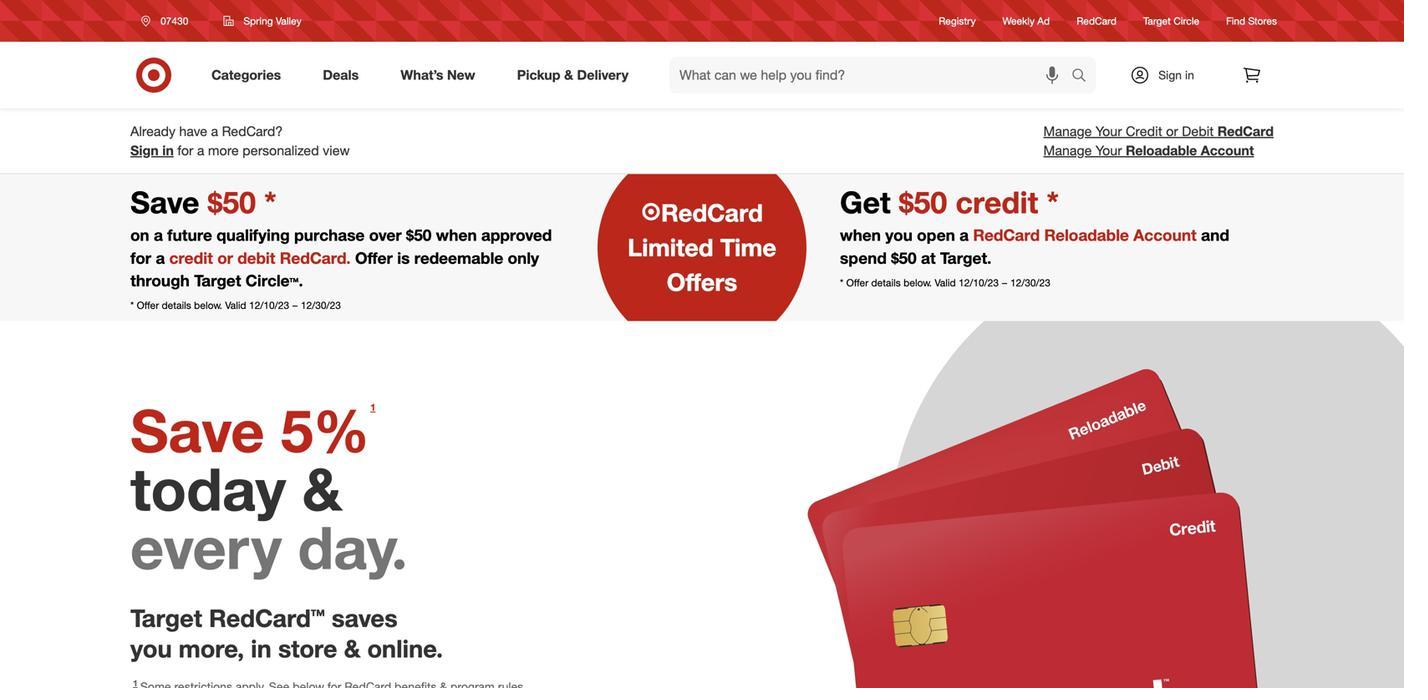 Task type: vqa. For each thing, say whether or not it's contained in the screenshot.
$50 to the left
yes



Task type: describe. For each thing, give the bounding box(es) containing it.
have
[[179, 123, 207, 140]]

approved
[[481, 226, 552, 245]]

every
[[130, 512, 282, 584]]

for inside on a future qualifying purchase over $50 when approved for a
[[130, 248, 151, 268]]

12/30/23 for get
[[1010, 277, 1051, 289]]

0 vertical spatial you
[[885, 226, 913, 245]]

debit
[[1182, 123, 1214, 140]]

1 link
[[368, 401, 378, 420]]

registry
[[939, 15, 976, 27]]

– for save
[[292, 299, 298, 312]]

spring
[[244, 15, 273, 27]]

* up qualifying
[[264, 184, 277, 221]]

target circle link
[[1144, 14, 1200, 28]]

account
[[1201, 142, 1254, 159]]

when you open a
[[840, 226, 973, 245]]

today &
[[130, 454, 342, 525]]

5%
[[281, 395, 369, 467]]

and spend $50 at target.
[[840, 226, 1230, 268]]

store
[[278, 634, 337, 664]]

details for get
[[871, 277, 901, 289]]

save 5%
[[130, 395, 369, 467]]

1 your from the top
[[1096, 123, 1122, 140]]

* link up qualifying
[[264, 184, 277, 221]]

pickup & delivery
[[517, 67, 629, 83]]

on a future qualifying purchase over $50 when approved for a
[[130, 226, 552, 268]]

redcard™
[[209, 604, 325, 634]]

purchase
[[294, 226, 365, 245]]

& inside target redcard™ saves you more, in store & online.
[[344, 634, 361, 664]]

qualifying
[[217, 226, 290, 245]]

offer inside offer is redeemable only through target circle™.
[[355, 248, 393, 268]]

07430 button
[[130, 6, 206, 36]]

what's new
[[401, 67, 475, 83]]

every day.
[[130, 512, 408, 584]]

categories link
[[197, 57, 302, 94]]

for inside already have a redcard? sign in for a more personalized view
[[177, 142, 193, 159]]

redcards image
[[793, 368, 1274, 689]]

already have a redcard? sign in for a more personalized view
[[130, 123, 350, 159]]

delivery
[[577, 67, 629, 83]]

* offer details below. valid 12/10/23 – 12/30/23 for save
[[130, 299, 341, 312]]

valley
[[276, 15, 302, 27]]

more,
[[179, 634, 244, 664]]

and
[[1201, 226, 1230, 245]]

search
[[1064, 69, 1104, 85]]

categories
[[211, 67, 281, 83]]

target inside offer is redeemable only through target circle™.
[[194, 271, 241, 290]]

weekly ad link
[[1003, 14, 1050, 28]]

search button
[[1064, 57, 1104, 97]]

save for save
[[130, 184, 208, 221]]

deals
[[323, 67, 359, 83]]

& for today
[[302, 454, 342, 525]]

1 manage from the top
[[1044, 123, 1092, 140]]

a up through
[[156, 248, 165, 268]]

circle
[[1174, 15, 1200, 27]]

in for target redcard™ saves you more, in store & online.
[[251, 634, 271, 664]]

target circle
[[1144, 15, 1200, 27]]

a right 'on'
[[154, 226, 163, 245]]

sign in link
[[1116, 57, 1220, 94]]

* link up the and spend $50 at target.
[[1047, 184, 1059, 221]]

find stores link
[[1226, 14, 1277, 28]]

spring valley
[[244, 15, 302, 27]]

credit
[[1126, 123, 1163, 140]]

future
[[167, 226, 212, 245]]

limited time offers
[[628, 233, 777, 297]]

only
[[508, 248, 539, 268]]

circle™.
[[246, 271, 303, 290]]

spring valley button
[[213, 6, 312, 36]]

sign inside already have a redcard? sign in for a more personalized view
[[130, 142, 159, 159]]

redeemable
[[414, 248, 503, 268]]

open
[[917, 226, 955, 245]]

save for save 5%
[[130, 395, 265, 467]]

weekly ad
[[1003, 15, 1050, 27]]

target for redcard™
[[130, 604, 202, 634]]

get
[[840, 184, 899, 221]]

a up the more
[[211, 123, 218, 140]]

a down have
[[197, 142, 204, 159]]

manage your credit or debit redcard manage your reloadable account
[[1044, 123, 1274, 159]]

registry link
[[939, 14, 976, 28]]

over
[[369, 226, 402, 245]]

* down spend
[[840, 277, 844, 289]]

valid for save
[[225, 299, 246, 312]]

& for pickup
[[564, 67, 573, 83]]

pickup & delivery link
[[503, 57, 650, 94]]



Task type: locate. For each thing, give the bounding box(es) containing it.
time
[[720, 233, 777, 262]]

2 vertical spatial &
[[344, 634, 361, 664]]

0 horizontal spatial below.
[[194, 299, 222, 312]]

your left reloadable
[[1096, 142, 1122, 159]]

below. down 'at'
[[904, 277, 932, 289]]

for
[[177, 142, 193, 159], [130, 248, 151, 268]]

details down through
[[162, 299, 191, 312]]

valid down circle™.
[[225, 299, 246, 312]]

redcard inside manage your credit or debit redcard manage your reloadable account
[[1218, 123, 1274, 140]]

weekly
[[1003, 15, 1035, 27]]

0 vertical spatial –
[[1002, 277, 1008, 289]]

in for already have a redcard? sign in for a more personalized view
[[162, 142, 174, 159]]

for down have
[[177, 142, 193, 159]]

offer down through
[[137, 299, 159, 312]]

1 vertical spatial offer
[[846, 277, 869, 289]]

find stores
[[1226, 15, 1277, 27]]

in inside already have a redcard? sign in for a more personalized view
[[162, 142, 174, 159]]

– down the and spend $50 at target.
[[1002, 277, 1008, 289]]

0 vertical spatial below.
[[904, 277, 932, 289]]

find
[[1226, 15, 1246, 27]]

view
[[323, 142, 350, 159]]

for down 'on'
[[130, 248, 151, 268]]

0 horizontal spatial valid
[[225, 299, 246, 312]]

12/30/23 down the and spend $50 at target.
[[1010, 277, 1051, 289]]

1 vertical spatial * offer details below. valid 12/10/23 – 12/30/23
[[130, 299, 341, 312]]

you left open
[[885, 226, 913, 245]]

1 horizontal spatial when
[[840, 226, 881, 245]]

*
[[264, 184, 277, 221], [1047, 184, 1059, 221], [840, 277, 844, 289], [130, 299, 134, 312]]

1 vertical spatial $50
[[891, 248, 917, 268]]

pickup
[[517, 67, 561, 83]]

ad
[[1038, 15, 1050, 27]]

below. down future
[[194, 299, 222, 312]]

you left the more,
[[130, 634, 172, 664]]

1 vertical spatial sign
[[130, 142, 159, 159]]

offer down over on the left
[[355, 248, 393, 268]]

1 vertical spatial valid
[[225, 299, 246, 312]]

offer for get
[[846, 277, 869, 289]]

1 vertical spatial 12/10/23
[[249, 299, 289, 312]]

in down circle
[[1185, 68, 1194, 82]]

2 horizontal spatial in
[[1185, 68, 1194, 82]]

1 when from the left
[[436, 226, 477, 245]]

12/10/23 for get
[[959, 277, 999, 289]]

2 your from the top
[[1096, 142, 1122, 159]]

* down through
[[130, 299, 134, 312]]

sign
[[1159, 68, 1182, 82], [130, 142, 159, 159]]

redcard right ad
[[1077, 15, 1117, 27]]

0 vertical spatial target
[[1144, 15, 1171, 27]]

* link down through
[[130, 299, 134, 312]]

save
[[130, 184, 208, 221], [130, 395, 265, 467]]

2 vertical spatial in
[[251, 634, 271, 664]]

redcard link
[[1077, 14, 1117, 28]]

2 horizontal spatial offer
[[846, 277, 869, 289]]

0 horizontal spatial for
[[130, 248, 151, 268]]

1 vertical spatial you
[[130, 634, 172, 664]]

stores
[[1248, 15, 1277, 27]]

0 horizontal spatial offer
[[137, 299, 159, 312]]

1 horizontal spatial for
[[177, 142, 193, 159]]

* link down spend
[[840, 277, 844, 289]]

sign in button
[[130, 141, 174, 160]]

when up redeemable
[[436, 226, 477, 245]]

12/10/23 down target.
[[959, 277, 999, 289]]

0 horizontal spatial $50
[[406, 226, 432, 245]]

12/10/23
[[959, 277, 999, 289], [249, 299, 289, 312]]

1 vertical spatial below.
[[194, 299, 222, 312]]

0 vertical spatial save
[[130, 184, 208, 221]]

12/30/23 down offer is redeemable only through target circle™.
[[301, 299, 341, 312]]

deals link
[[309, 57, 380, 94]]

sign in
[[1159, 68, 1194, 82]]

offers
[[667, 267, 737, 297]]

already
[[130, 123, 176, 140]]

target down future
[[194, 271, 241, 290]]

redcard up account at top
[[1218, 123, 1274, 140]]

$50 inside the and spend $50 at target.
[[891, 248, 917, 268]]

redcard
[[1077, 15, 1117, 27], [1218, 123, 1274, 140], [661, 198, 763, 228]]

reloadable
[[1126, 142, 1197, 159]]

1 horizontal spatial &
[[344, 634, 361, 664]]

valid for get
[[935, 277, 956, 289]]

redcard?
[[222, 123, 283, 140]]

0 vertical spatial manage
[[1044, 123, 1092, 140]]

0 vertical spatial in
[[1185, 68, 1194, 82]]

12/30/23
[[1010, 277, 1051, 289], [301, 299, 341, 312]]

2 vertical spatial redcard
[[661, 198, 763, 228]]

&
[[564, 67, 573, 83], [302, 454, 342, 525], [344, 634, 361, 664]]

details down spend
[[871, 277, 901, 289]]

0 vertical spatial details
[[871, 277, 901, 289]]

0 horizontal spatial &
[[302, 454, 342, 525]]

0 vertical spatial 12/30/23
[[1010, 277, 1051, 289]]

online.
[[367, 634, 443, 664]]

1 horizontal spatial offer
[[355, 248, 393, 268]]

2 when from the left
[[840, 226, 881, 245]]

0 vertical spatial * offer details below. valid 12/10/23 – 12/30/23
[[840, 277, 1051, 289]]

0 vertical spatial 12/10/23
[[959, 277, 999, 289]]

redcard up the time
[[661, 198, 763, 228]]

1 vertical spatial details
[[162, 299, 191, 312]]

* offer details below. valid 12/10/23 – 12/30/23 down 'at'
[[840, 277, 1051, 289]]

0 horizontal spatial 12/10/23
[[249, 299, 289, 312]]

1 vertical spatial target
[[194, 271, 241, 290]]

0 horizontal spatial details
[[162, 299, 191, 312]]

$50 up is
[[406, 226, 432, 245]]

& inside pickup & delivery link
[[564, 67, 573, 83]]

below. for get
[[904, 277, 932, 289]]

0 horizontal spatial 12/30/23
[[301, 299, 341, 312]]

0 horizontal spatial –
[[292, 299, 298, 312]]

what's new link
[[386, 57, 496, 94]]

you
[[885, 226, 913, 245], [130, 634, 172, 664]]

below. for save
[[194, 299, 222, 312]]

0 vertical spatial $50
[[406, 226, 432, 245]]

is
[[397, 248, 410, 268]]

* offer details below. valid 12/10/23 – 12/30/23 down circle™.
[[130, 299, 341, 312]]

12/10/23 for save
[[249, 299, 289, 312]]

more
[[208, 142, 239, 159]]

0 vertical spatial for
[[177, 142, 193, 159]]

your left "credit"
[[1096, 123, 1122, 140]]

1 horizontal spatial 12/10/23
[[959, 277, 999, 289]]

1
[[370, 402, 376, 414]]

0 horizontal spatial when
[[436, 226, 477, 245]]

1 horizontal spatial redcard
[[1077, 15, 1117, 27]]

0 vertical spatial redcard
[[1077, 15, 1117, 27]]

1 horizontal spatial below.
[[904, 277, 932, 289]]

0 vertical spatial your
[[1096, 123, 1122, 140]]

– for get
[[1002, 277, 1008, 289]]

target up the more,
[[130, 604, 202, 634]]

2 horizontal spatial &
[[564, 67, 573, 83]]

below.
[[904, 277, 932, 289], [194, 299, 222, 312]]

in down redcard™
[[251, 634, 271, 664]]

in inside target redcard™ saves you more, in store & online.
[[251, 634, 271, 664]]

when inside on a future qualifying purchase over $50 when approved for a
[[436, 226, 477, 245]]

on
[[130, 226, 149, 245]]

0 vertical spatial sign
[[1159, 68, 1182, 82]]

sign down target circle link
[[1159, 68, 1182, 82]]

target inside target circle link
[[1144, 15, 1171, 27]]

limited
[[628, 233, 714, 262]]

2 save from the top
[[130, 395, 265, 467]]

0 horizontal spatial redcard
[[661, 198, 763, 228]]

1 vertical spatial –
[[292, 299, 298, 312]]

$50
[[406, 226, 432, 245], [891, 248, 917, 268]]

1 horizontal spatial 12/30/23
[[1010, 277, 1051, 289]]

1 horizontal spatial valid
[[935, 277, 956, 289]]

0 horizontal spatial in
[[162, 142, 174, 159]]

1 save from the top
[[130, 184, 208, 221]]

1 horizontal spatial details
[[871, 277, 901, 289]]

2 vertical spatial target
[[130, 604, 202, 634]]

– down circle™.
[[292, 299, 298, 312]]

valid
[[935, 277, 956, 289], [225, 299, 246, 312]]

* up the and spend $50 at target.
[[1047, 184, 1059, 221]]

in down already
[[162, 142, 174, 159]]

personalized
[[243, 142, 319, 159]]

offer for save
[[137, 299, 159, 312]]

–
[[1002, 277, 1008, 289], [292, 299, 298, 312]]

sign down already
[[130, 142, 159, 159]]

1 horizontal spatial sign
[[1159, 68, 1182, 82]]

1 vertical spatial redcard
[[1218, 123, 1274, 140]]

target inside target redcard™ saves you more, in store & online.
[[130, 604, 202, 634]]

12/10/23 down circle™.
[[249, 299, 289, 312]]

1 vertical spatial for
[[130, 248, 151, 268]]

when
[[436, 226, 477, 245], [840, 226, 881, 245]]

at
[[921, 248, 936, 268]]

1 vertical spatial in
[[162, 142, 174, 159]]

details for save
[[162, 299, 191, 312]]

2 vertical spatial offer
[[137, 299, 159, 312]]

a up target.
[[960, 226, 969, 245]]

1 vertical spatial &
[[302, 454, 342, 525]]

today
[[130, 454, 286, 525]]

0 horizontal spatial sign
[[130, 142, 159, 159]]

$50 inside on a future qualifying purchase over $50 when approved for a
[[406, 226, 432, 245]]

offer down spend
[[846, 277, 869, 289]]

1 vertical spatial 12/30/23
[[301, 299, 341, 312]]

1 horizontal spatial $50
[[891, 248, 917, 268]]

07430
[[160, 15, 188, 27]]

0 horizontal spatial * offer details below. valid 12/10/23 – 12/30/23
[[130, 299, 341, 312]]

your
[[1096, 123, 1122, 140], [1096, 142, 1122, 159]]

1 horizontal spatial in
[[251, 634, 271, 664]]

* link
[[264, 184, 277, 221], [1047, 184, 1059, 221], [840, 277, 844, 289], [130, 299, 134, 312]]

$50 down when you open a
[[891, 248, 917, 268]]

1 horizontal spatial you
[[885, 226, 913, 245]]

0 vertical spatial offer
[[355, 248, 393, 268]]

manage
[[1044, 123, 1092, 140], [1044, 142, 1092, 159]]

1 vertical spatial manage
[[1044, 142, 1092, 159]]

* offer details below. valid 12/10/23 – 12/30/23
[[840, 277, 1051, 289], [130, 299, 341, 312]]

0 vertical spatial &
[[564, 67, 573, 83]]

1 vertical spatial save
[[130, 395, 265, 467]]

offer is redeemable only through target circle™.
[[130, 248, 539, 290]]

1 horizontal spatial –
[[1002, 277, 1008, 289]]

2 horizontal spatial redcard
[[1218, 123, 1274, 140]]

0 horizontal spatial you
[[130, 634, 172, 664]]

target redcard™ saves you more, in store & online.
[[130, 604, 443, 664]]

2 manage from the top
[[1044, 142, 1092, 159]]

1 horizontal spatial * offer details below. valid 12/10/23 – 12/30/23
[[840, 277, 1051, 289]]

1 vertical spatial your
[[1096, 142, 1122, 159]]

new
[[447, 67, 475, 83]]

valid down 'at'
[[935, 277, 956, 289]]

day.
[[298, 512, 408, 584]]

offer
[[355, 248, 393, 268], [846, 277, 869, 289], [137, 299, 159, 312]]

through
[[130, 271, 190, 290]]

or
[[1166, 123, 1178, 140]]

0 vertical spatial valid
[[935, 277, 956, 289]]

What can we help you find? suggestions appear below search field
[[670, 57, 1076, 94]]

details
[[871, 277, 901, 289], [162, 299, 191, 312]]

what's
[[401, 67, 443, 83]]

when up spend
[[840, 226, 881, 245]]

* offer details below. valid 12/10/23 – 12/30/23 for get
[[840, 277, 1051, 289]]

target.
[[940, 248, 992, 268]]

saves
[[332, 604, 398, 634]]

12/30/23 for save
[[301, 299, 341, 312]]

target for circle
[[1144, 15, 1171, 27]]

you inside target redcard™ saves you more, in store & online.
[[130, 634, 172, 664]]

target left circle
[[1144, 15, 1171, 27]]

spend
[[840, 248, 887, 268]]



